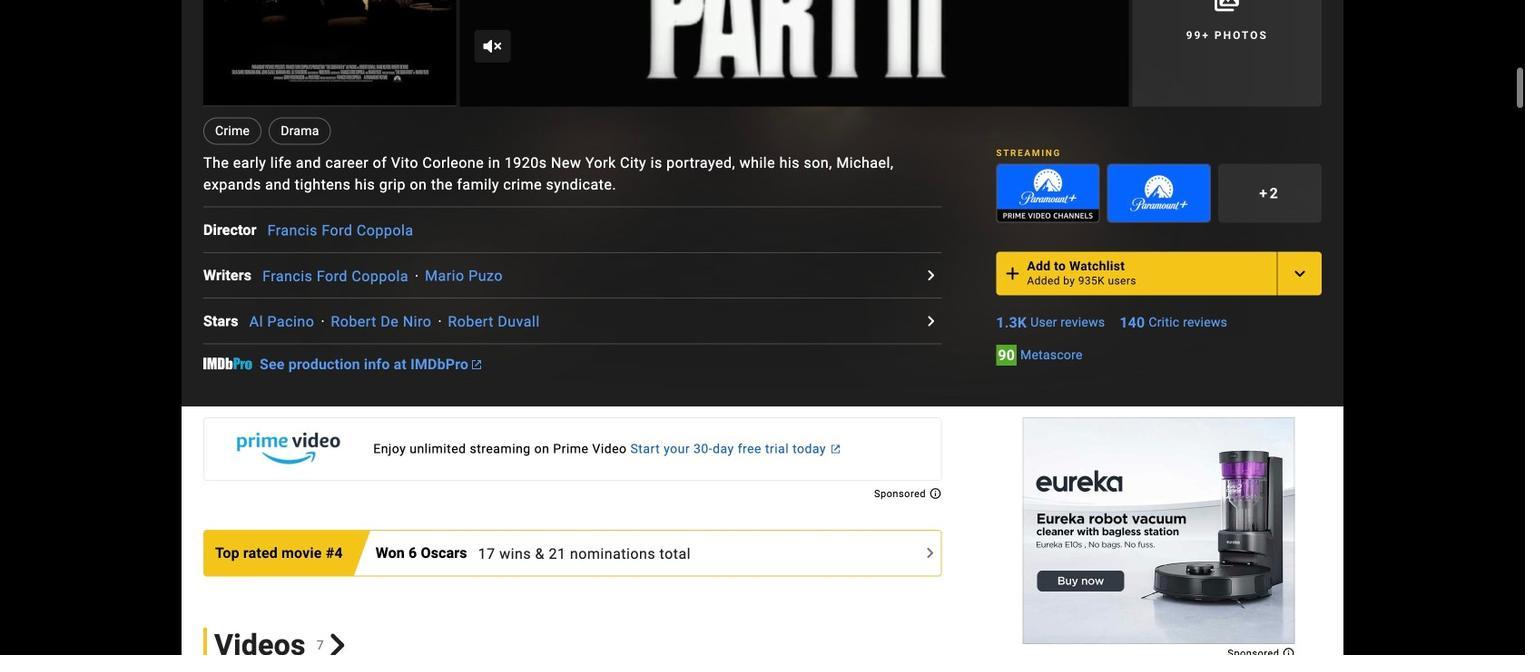 Task type: locate. For each thing, give the bounding box(es) containing it.
see more awards and nominations image
[[919, 543, 941, 565]]

0 horizontal spatial watch on paramount+ image
[[997, 165, 1099, 222]]

volume off image
[[482, 36, 503, 57]]

trailer for the godfather: part ii image
[[460, 0, 1129, 107]]

watch on paramount+ image
[[997, 165, 1099, 222], [1108, 165, 1210, 222]]

2 watch on paramount+ image from the left
[[1108, 165, 1210, 222]]

see full cast and crew image
[[920, 310, 942, 332]]

1 watch on paramount+ image from the left
[[997, 165, 1099, 222]]

1 horizontal spatial watch on paramount+ image
[[1108, 165, 1210, 222]]

al pacino in the godfather part ii (1974) image
[[203, 0, 456, 105]]

group
[[203, 0, 456, 107], [460, 0, 1129, 107], [997, 164, 1100, 223], [1108, 164, 1211, 223]]



Task type: describe. For each thing, give the bounding box(es) containing it.
sponsored content section
[[1023, 418, 1296, 656]]

add image
[[1002, 263, 1024, 285]]

launch inline image
[[472, 361, 481, 370]]

see full cast and crew element
[[203, 219, 268, 241]]

see full cast and crew image
[[920, 265, 942, 287]]

video player application
[[460, 0, 1129, 107]]

watch the godfather: part ii element
[[460, 0, 1129, 107]]

chevron right inline image
[[326, 634, 349, 656]]

add title to another list image
[[1290, 263, 1311, 285]]



Task type: vqa. For each thing, say whether or not it's contained in the screenshot.
Move
no



